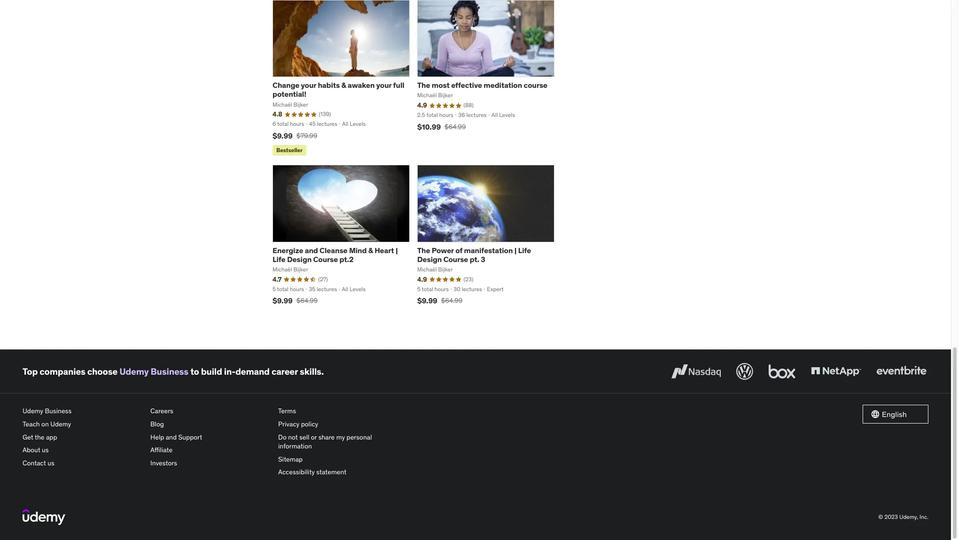 Task type: locate. For each thing, give the bounding box(es) containing it.
lectures
[[466, 111, 487, 118], [317, 120, 337, 127], [317, 286, 337, 293], [462, 286, 482, 293]]

habits
[[318, 80, 340, 90]]

2 your from the left
[[376, 80, 392, 90]]

the left power
[[417, 246, 430, 255]]

levels down pt.2
[[350, 286, 366, 293]]

& inside energize and cleanse mind & heart | life design course pt.2 michaël bijker
[[368, 246, 373, 255]]

$64.99 down 35
[[296, 297, 318, 305]]

udemy business link up get the app link on the bottom
[[23, 405, 143, 418]]

1 the from the top
[[417, 80, 430, 90]]

statement
[[316, 468, 347, 477]]

2 vertical spatial udemy
[[50, 420, 71, 429]]

all right 36 lectures at the top
[[492, 111, 498, 118]]

and right help
[[166, 433, 177, 442]]

0 horizontal spatial design
[[287, 255, 312, 264]]

1 your from the left
[[301, 80, 316, 90]]

hours up "$9.99 $79.99"
[[290, 120, 304, 127]]

0 horizontal spatial $9.99 $64.99
[[273, 296, 318, 306]]

4.9 up 2.5
[[417, 101, 427, 110]]

help and support link
[[150, 431, 271, 444]]

nasdaq image
[[669, 362, 723, 382]]

hours left 35
[[290, 286, 304, 293]]

$9.99 $64.99
[[273, 296, 318, 306], [417, 296, 463, 306]]

5 down 4.7
[[273, 286, 276, 293]]

the left most
[[417, 80, 430, 90]]

1 vertical spatial us
[[48, 459, 54, 468]]

about
[[23, 446, 40, 455]]

and inside energize and cleanse mind & heart | life design course pt.2 michaël bijker
[[305, 246, 318, 255]]

total left '30'
[[422, 286, 433, 293]]

all levels down meditation at the top right
[[492, 111, 515, 118]]

1 vertical spatial udemy
[[23, 407, 43, 416]]

and
[[305, 246, 318, 255], [166, 433, 177, 442]]

lectures down "139 reviews" element
[[317, 120, 337, 127]]

1 horizontal spatial &
[[368, 246, 373, 255]]

5 total hours
[[273, 286, 304, 293], [417, 286, 449, 293]]

all right 45 lectures
[[342, 120, 348, 127]]

4.9 for the power of manifestation  | life design course pt. 3
[[417, 275, 427, 284]]

total for the power of manifestation  | life design course pt. 3
[[422, 286, 433, 293]]

$64.99 inside $10.99 $64.99
[[445, 123, 466, 131]]

(139)
[[319, 111, 331, 118]]

2 course from the left
[[444, 255, 468, 264]]

hours for energize and cleanse mind & heart | life design course pt.2
[[290, 286, 304, 293]]

1 vertical spatial 4.9
[[417, 275, 427, 284]]

1 vertical spatial &
[[368, 246, 373, 255]]

skills.
[[300, 366, 324, 377]]

bijker down power
[[438, 266, 453, 273]]

(27)
[[318, 276, 328, 283]]

michaël down power
[[417, 266, 437, 273]]

terms
[[278, 407, 296, 416]]

udemy right on
[[50, 420, 71, 429]]

2 design from the left
[[417, 255, 442, 264]]

teach on udemy link
[[23, 418, 143, 431]]

$64.99 down 36
[[445, 123, 466, 131]]

inc.
[[920, 514, 929, 521]]

1 horizontal spatial $9.99 $64.99
[[417, 296, 463, 306]]

design
[[287, 255, 312, 264], [417, 255, 442, 264]]

business
[[151, 366, 189, 377], [45, 407, 72, 416]]

© 2023 udemy, inc.
[[879, 514, 929, 521]]

life
[[518, 246, 531, 255], [273, 255, 286, 264]]

0 vertical spatial us
[[42, 446, 49, 455]]

bijker down most
[[438, 92, 453, 99]]

bijker inside change your habits & awaken your full potential! michaël bijker
[[294, 101, 308, 108]]

lectures for change your habits & awaken your full potential!
[[317, 120, 337, 127]]

business inside udemy business teach on udemy get the app about us contact us
[[45, 407, 72, 416]]

1 5 total hours from the left
[[273, 286, 304, 293]]

$9.99 $64.99 down 35
[[273, 296, 318, 306]]

|
[[396, 246, 398, 255], [515, 246, 517, 255]]

do not sell or share my personal information button
[[278, 431, 399, 453]]

change your habits & awaken your full potential! link
[[273, 80, 404, 99]]

the power of manifestation  | life design course pt. 3 link
[[417, 246, 531, 264]]

the for the most effective meditation course
[[417, 80, 430, 90]]

affiliate link
[[150, 444, 271, 457]]

0 horizontal spatial 5
[[273, 286, 276, 293]]

policy
[[301, 420, 318, 429]]

1 vertical spatial all
[[342, 120, 348, 127]]

5 total hours left '30'
[[417, 286, 449, 293]]

lectures down 27 reviews element
[[317, 286, 337, 293]]

all levels for the most effective meditation course
[[492, 111, 515, 118]]

30 lectures
[[454, 286, 482, 293]]

0 vertical spatial the
[[417, 80, 430, 90]]

0 horizontal spatial your
[[301, 80, 316, 90]]

michaël up "4.8"
[[273, 101, 292, 108]]

bijker down energize
[[294, 266, 308, 273]]

blog link
[[150, 418, 271, 431]]

hours left '30'
[[435, 286, 449, 293]]

effective
[[451, 80, 482, 90]]

all
[[492, 111, 498, 118], [342, 120, 348, 127], [342, 286, 348, 293]]

all levels
[[492, 111, 515, 118], [342, 120, 366, 127], [342, 286, 366, 293]]

2 vertical spatial all
[[342, 286, 348, 293]]

contact us link
[[23, 457, 143, 470]]

2 5 total hours from the left
[[417, 286, 449, 293]]

2.5 total hours
[[417, 111, 454, 118]]

5 for the power of manifestation  | life design course pt. 3
[[417, 286, 421, 293]]

0 vertical spatial levels
[[499, 111, 515, 118]]

meditation
[[484, 80, 522, 90]]

$9.99 $64.99 down '30'
[[417, 296, 463, 306]]

bijker down potential!
[[294, 101, 308, 108]]

bijker inside the most effective meditation course michaël bijker
[[438, 92, 453, 99]]

1 vertical spatial levels
[[350, 120, 366, 127]]

5 for energize and cleanse mind & heart | life design course pt.2
[[273, 286, 276, 293]]

| inside energize and cleanse mind & heart | life design course pt.2 michaël bijker
[[396, 246, 398, 255]]

bestseller
[[276, 147, 303, 154]]

2 vertical spatial levels
[[350, 286, 366, 293]]

2 5 from the left
[[417, 286, 421, 293]]

©
[[879, 514, 883, 521]]

your left habits
[[301, 80, 316, 90]]

business left to
[[151, 366, 189, 377]]

2 | from the left
[[515, 246, 517, 255]]

investors
[[150, 459, 177, 468]]

1 vertical spatial and
[[166, 433, 177, 442]]

1 course from the left
[[313, 255, 338, 264]]

1 horizontal spatial 5 total hours
[[417, 286, 449, 293]]

levels down meditation at the top right
[[499, 111, 515, 118]]

us right about
[[42, 446, 49, 455]]

1 | from the left
[[396, 246, 398, 255]]

5 total hours for life
[[273, 286, 304, 293]]

course up (27)
[[313, 255, 338, 264]]

english
[[882, 410, 907, 419]]

35 lectures
[[309, 286, 337, 293]]

1 vertical spatial business
[[45, 407, 72, 416]]

2 $9.99 $64.99 from the left
[[417, 296, 463, 306]]

lectures down 88 reviews element
[[466, 111, 487, 118]]

1 horizontal spatial udemy
[[50, 420, 71, 429]]

total down 4.7
[[277, 286, 289, 293]]

$9.99
[[273, 131, 293, 141], [273, 296, 293, 306], [417, 296, 437, 306]]

bijker inside energize and cleanse mind & heart | life design course pt.2 michaël bijker
[[294, 266, 308, 273]]

0 horizontal spatial |
[[396, 246, 398, 255]]

0 horizontal spatial 5 total hours
[[273, 286, 304, 293]]

power
[[432, 246, 454, 255]]

0 horizontal spatial course
[[313, 255, 338, 264]]

michaël up 4.7
[[273, 266, 292, 273]]

& right habits
[[342, 80, 346, 90]]

and inside careers blog help and support affiliate investors
[[166, 433, 177, 442]]

30
[[454, 286, 461, 293]]

2 vertical spatial all levels
[[342, 286, 366, 293]]

the inside the power of manifestation  | life design course pt. 3 michaël bijker
[[417, 246, 430, 255]]

$9.99 $64.99 for life
[[273, 296, 318, 306]]

0 horizontal spatial and
[[166, 433, 177, 442]]

1 horizontal spatial your
[[376, 80, 392, 90]]

4.9 left 23 reviews element
[[417, 275, 427, 284]]

0 horizontal spatial udemy
[[23, 407, 43, 416]]

course left pt.
[[444, 255, 468, 264]]

total
[[427, 111, 438, 118], [277, 120, 289, 127], [277, 286, 289, 293], [422, 286, 433, 293]]

1 horizontal spatial |
[[515, 246, 517, 255]]

1 horizontal spatial and
[[305, 246, 318, 255]]

us
[[42, 446, 49, 455], [48, 459, 54, 468]]

1 design from the left
[[287, 255, 312, 264]]

4.8
[[273, 110, 282, 119]]

4.7
[[273, 275, 282, 284]]

levels right 45 lectures
[[350, 120, 366, 127]]

pt.2
[[340, 255, 354, 264]]

terms link
[[278, 405, 399, 418]]

udemy business link up 'careers'
[[119, 366, 189, 377]]

and left cleanse
[[305, 246, 318, 255]]

english button
[[863, 405, 929, 424]]

accessibility
[[278, 468, 315, 477]]

45
[[309, 120, 316, 127]]

$9.99 for energize and cleanse mind & heart | life design course pt.2
[[273, 296, 293, 306]]

1 horizontal spatial business
[[151, 366, 189, 377]]

hours up $10.99 $64.99
[[439, 111, 454, 118]]

all levels right 45 lectures
[[342, 120, 366, 127]]

total for the most effective meditation course
[[427, 111, 438, 118]]

do
[[278, 433, 287, 442]]

$9.99 for change your habits & awaken your full potential!
[[273, 131, 293, 141]]

lectures down 23 reviews element
[[462, 286, 482, 293]]

5 left '30'
[[417, 286, 421, 293]]

2 4.9 from the top
[[417, 275, 427, 284]]

2.5
[[417, 111, 425, 118]]

all for the most effective meditation course
[[492, 111, 498, 118]]

1 vertical spatial the
[[417, 246, 430, 255]]

bijker inside the power of manifestation  | life design course pt. 3 michaël bijker
[[438, 266, 453, 273]]

us right the contact
[[48, 459, 54, 468]]

| inside the power of manifestation  | life design course pt. 3 michaël bijker
[[515, 246, 517, 255]]

3
[[481, 255, 485, 264]]

1 4.9 from the top
[[417, 101, 427, 110]]

life up 4.7
[[273, 255, 286, 264]]

the for the power of manifestation  | life design course pt. 3
[[417, 246, 430, 255]]

udemy right 'choose'
[[119, 366, 149, 377]]

course
[[313, 255, 338, 264], [444, 255, 468, 264]]

2 the from the top
[[417, 246, 430, 255]]

total right 6
[[277, 120, 289, 127]]

awaken
[[348, 80, 375, 90]]

share
[[319, 433, 335, 442]]

all levels down pt.2
[[342, 286, 366, 293]]

all right 35 lectures
[[342, 286, 348, 293]]

1 horizontal spatial life
[[518, 246, 531, 255]]

your left the full
[[376, 80, 392, 90]]

& inside change your habits & awaken your full potential! michaël bijker
[[342, 80, 346, 90]]

1 horizontal spatial design
[[417, 255, 442, 264]]

$64.99 down '30'
[[441, 297, 463, 305]]

cleanse
[[320, 246, 348, 255]]

get
[[23, 433, 33, 442]]

life right manifestation
[[518, 246, 531, 255]]

0 vertical spatial &
[[342, 80, 346, 90]]

0 vertical spatial udemy business link
[[119, 366, 189, 377]]

the inside the most effective meditation course michaël bijker
[[417, 80, 430, 90]]

michaël down most
[[417, 92, 437, 99]]

lectures for energize and cleanse mind & heart | life design course pt.2
[[317, 286, 337, 293]]

not
[[288, 433, 298, 442]]

0 vertical spatial and
[[305, 246, 318, 255]]

2 horizontal spatial udemy
[[119, 366, 149, 377]]

course
[[524, 80, 548, 90]]

| right heart
[[396, 246, 398, 255]]

0 vertical spatial all levels
[[492, 111, 515, 118]]

1 horizontal spatial course
[[444, 255, 468, 264]]

total right 2.5
[[427, 111, 438, 118]]

box image
[[767, 362, 798, 382]]

0 horizontal spatial &
[[342, 80, 346, 90]]

& right mind on the left top of page
[[368, 246, 373, 255]]

on
[[41, 420, 49, 429]]

careers link
[[150, 405, 271, 418]]

udemy
[[119, 366, 149, 377], [23, 407, 43, 416], [50, 420, 71, 429]]

5 total hours down 4.7
[[273, 286, 304, 293]]

1 vertical spatial udemy business link
[[23, 405, 143, 418]]

design up 35
[[287, 255, 312, 264]]

| right manifestation
[[515, 246, 517, 255]]

0 horizontal spatial business
[[45, 407, 72, 416]]

0 horizontal spatial life
[[273, 255, 286, 264]]

1 $9.99 $64.99 from the left
[[273, 296, 318, 306]]

all levels for change your habits & awaken your full potential!
[[342, 120, 366, 127]]

sitemap link
[[278, 453, 399, 466]]

business up on
[[45, 407, 72, 416]]

0 vertical spatial 4.9
[[417, 101, 427, 110]]

$9.99 $64.99 for course
[[417, 296, 463, 306]]

demand
[[235, 366, 270, 377]]

$64.99
[[445, 123, 466, 131], [296, 297, 318, 305], [441, 297, 463, 305]]

udemy up the teach at the bottom left
[[23, 407, 43, 416]]

1 5 from the left
[[273, 286, 276, 293]]

energize and cleanse mind & heart | life design course pt.2 michaël bijker
[[273, 246, 398, 273]]

design inside energize and cleanse mind & heart | life design course pt.2 michaël bijker
[[287, 255, 312, 264]]

1 vertical spatial all levels
[[342, 120, 366, 127]]

michaël inside the most effective meditation course michaël bijker
[[417, 92, 437, 99]]

design left of
[[417, 255, 442, 264]]

hours for the most effective meditation course
[[439, 111, 454, 118]]

$9.99 $79.99
[[273, 131, 317, 141]]

your
[[301, 80, 316, 90], [376, 80, 392, 90]]

0 vertical spatial all
[[492, 111, 498, 118]]

1 horizontal spatial 5
[[417, 286, 421, 293]]



Task type: describe. For each thing, give the bounding box(es) containing it.
blog
[[150, 420, 164, 429]]

get the app link
[[23, 431, 143, 444]]

my
[[336, 433, 345, 442]]

23 reviews element
[[464, 276, 473, 284]]

careers blog help and support affiliate investors
[[150, 407, 202, 468]]

pt.
[[470, 255, 479, 264]]

netapp image
[[809, 362, 863, 382]]

udemy image
[[23, 509, 65, 526]]

volkswagen image
[[735, 362, 755, 382]]

hours for change your habits & awaken your full potential!
[[290, 120, 304, 127]]

build
[[201, 366, 222, 377]]

all for energize and cleanse mind & heart | life design course pt.2
[[342, 286, 348, 293]]

eventbrite image
[[875, 362, 929, 382]]

career
[[272, 366, 298, 377]]

5 total hours for course
[[417, 286, 449, 293]]

change
[[273, 80, 300, 90]]

in-
[[224, 366, 235, 377]]

privacy policy link
[[278, 418, 399, 431]]

energize and cleanse mind & heart | life design course pt.2 link
[[273, 246, 398, 264]]

personal
[[347, 433, 372, 442]]

levels for change your habits & awaken your full potential!
[[350, 120, 366, 127]]

life inside energize and cleanse mind & heart | life design course pt.2 michaël bijker
[[273, 255, 286, 264]]

terms privacy policy do not sell or share my personal information sitemap accessibility statement
[[278, 407, 372, 477]]

investors link
[[150, 457, 271, 470]]

lectures for the power of manifestation  | life design course pt. 3
[[462, 286, 482, 293]]

the power of manifestation  | life design course pt. 3 michaël bijker
[[417, 246, 531, 273]]

udemy,
[[900, 514, 918, 521]]

0 vertical spatial udemy
[[119, 366, 149, 377]]

6
[[273, 120, 276, 127]]

(23)
[[464, 276, 473, 283]]

heart
[[375, 246, 394, 255]]

total for energize and cleanse mind & heart | life design course pt.2
[[277, 286, 289, 293]]

$10.99 $64.99
[[417, 122, 466, 132]]

35
[[309, 286, 315, 293]]

full
[[393, 80, 404, 90]]

choose
[[87, 366, 118, 377]]

4.9 for the most effective meditation course
[[417, 101, 427, 110]]

36 lectures
[[458, 111, 487, 118]]

michaël inside change your habits & awaken your full potential! michaël bijker
[[273, 101, 292, 108]]

energize
[[273, 246, 303, 255]]

$10.99
[[417, 122, 441, 132]]

the
[[35, 433, 44, 442]]

36
[[458, 111, 465, 118]]

levels for energize and cleanse mind & heart | life design course pt.2
[[350, 286, 366, 293]]

life inside the power of manifestation  | life design course pt. 3 michaël bijker
[[518, 246, 531, 255]]

top companies choose udemy business to build in-demand career skills.
[[23, 366, 324, 377]]

top
[[23, 366, 38, 377]]

to
[[190, 366, 199, 377]]

0 vertical spatial business
[[151, 366, 189, 377]]

privacy
[[278, 420, 300, 429]]

accessibility statement link
[[278, 466, 399, 479]]

2023
[[885, 514, 898, 521]]

6 total hours
[[273, 120, 304, 127]]

139 reviews element
[[319, 111, 331, 119]]

88 reviews element
[[464, 102, 474, 110]]

information
[[278, 442, 312, 451]]

lectures for the most effective meditation course
[[466, 111, 487, 118]]

levels for the most effective meditation course
[[499, 111, 515, 118]]

course inside the power of manifestation  | life design course pt. 3 michaël bijker
[[444, 255, 468, 264]]

sell
[[299, 433, 309, 442]]

or
[[311, 433, 317, 442]]

change your habits & awaken your full potential! michaël bijker
[[273, 80, 404, 108]]

the most effective meditation course michaël bijker
[[417, 80, 548, 99]]

help
[[150, 433, 164, 442]]

the most effective meditation course link
[[417, 80, 548, 90]]

michaël inside the power of manifestation  | life design course pt. 3 michaël bijker
[[417, 266, 437, 273]]

27 reviews element
[[318, 276, 328, 284]]

udemy business teach on udemy get the app about us contact us
[[23, 407, 72, 468]]

course inside energize and cleanse mind & heart | life design course pt.2 michaël bijker
[[313, 255, 338, 264]]

small image
[[871, 410, 880, 419]]

all for change your habits & awaken your full potential!
[[342, 120, 348, 127]]

mind
[[349, 246, 367, 255]]

$64.99 for most
[[445, 123, 466, 131]]

support
[[178, 433, 202, 442]]

manifestation
[[464, 246, 513, 255]]

(88)
[[464, 102, 474, 109]]

all levels for energize and cleanse mind & heart | life design course pt.2
[[342, 286, 366, 293]]

potential!
[[273, 89, 306, 99]]

$9.99 for the power of manifestation  | life design course pt. 3
[[417, 296, 437, 306]]

affiliate
[[150, 446, 173, 455]]

michaël inside energize and cleanse mind & heart | life design course pt.2 michaël bijker
[[273, 266, 292, 273]]

$79.99
[[296, 132, 317, 140]]

teach
[[23, 420, 40, 429]]

$64.99 for and
[[296, 297, 318, 305]]

contact
[[23, 459, 46, 468]]

most
[[432, 80, 450, 90]]

companies
[[40, 366, 85, 377]]

$64.99 for power
[[441, 297, 463, 305]]

design inside the power of manifestation  | life design course pt. 3 michaël bijker
[[417, 255, 442, 264]]

hours for the power of manifestation  | life design course pt. 3
[[435, 286, 449, 293]]

sitemap
[[278, 455, 303, 464]]

total for change your habits & awaken your full potential!
[[277, 120, 289, 127]]

of
[[456, 246, 463, 255]]



Task type: vqa. For each thing, say whether or not it's contained in the screenshot.


